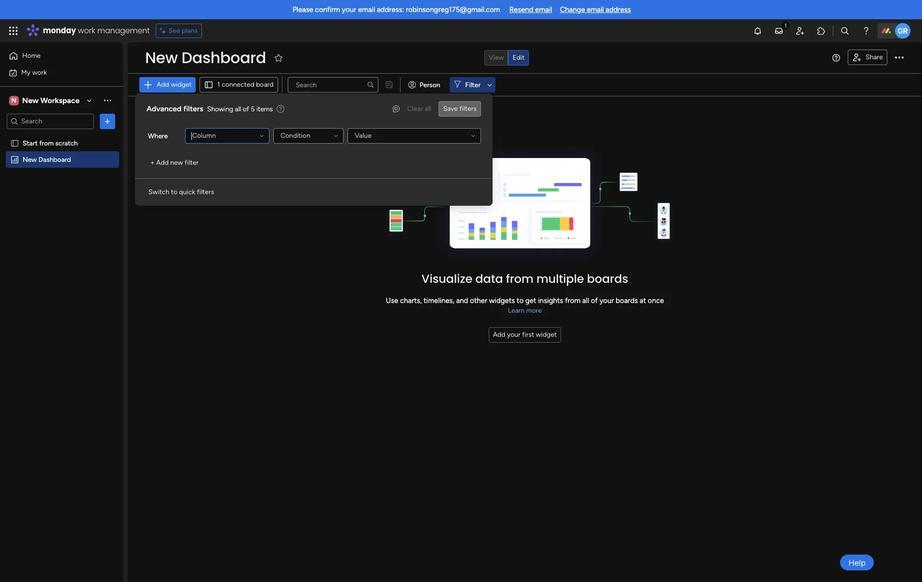 Task type: vqa. For each thing, say whether or not it's contained in the screenshot.
charts,
yes



Task type: locate. For each thing, give the bounding box(es) containing it.
and
[[456, 296, 468, 305]]

timelines,
[[424, 296, 455, 305]]

widget
[[171, 81, 192, 89], [536, 331, 557, 339]]

0 vertical spatial all
[[235, 105, 241, 113]]

1 vertical spatial your
[[600, 296, 614, 305]]

data
[[476, 271, 503, 287]]

new dashboard
[[145, 47, 266, 68], [23, 156, 71, 164]]

2 vertical spatial new
[[23, 156, 37, 164]]

0 horizontal spatial to
[[171, 188, 178, 196]]

add widget
[[157, 81, 192, 89]]

1 vertical spatial all
[[583, 296, 590, 305]]

work inside my work button
[[32, 68, 47, 76]]

other
[[470, 296, 488, 305]]

public board image
[[10, 139, 19, 148]]

your
[[342, 5, 357, 14], [600, 296, 614, 305], [507, 331, 521, 339]]

filters
[[183, 104, 203, 113], [460, 105, 477, 113], [197, 188, 214, 196]]

work right monday
[[78, 25, 95, 36]]

add right '+'
[[156, 159, 169, 167]]

0 horizontal spatial of
[[243, 105, 249, 113]]

condition
[[281, 132, 311, 140]]

of left 5 at top
[[243, 105, 249, 113]]

add left 'first'
[[493, 331, 506, 339]]

3 email from the left
[[587, 5, 604, 14]]

2 horizontal spatial email
[[587, 5, 604, 14]]

resend email
[[510, 5, 553, 14]]

+
[[150, 159, 155, 167]]

all left 5 at top
[[235, 105, 241, 113]]

to left get
[[517, 296, 524, 305]]

advanced filters showing all of 5 items
[[147, 104, 273, 113]]

1 horizontal spatial your
[[507, 331, 521, 339]]

add widget button
[[139, 77, 196, 93]]

use
[[386, 296, 399, 305]]

0 vertical spatial of
[[243, 105, 249, 113]]

0 horizontal spatial work
[[32, 68, 47, 76]]

from right start
[[39, 139, 54, 147]]

filters left showing
[[183, 104, 203, 113]]

new dashboard up 1
[[145, 47, 266, 68]]

option
[[0, 135, 123, 136]]

1 horizontal spatial widget
[[536, 331, 557, 339]]

2 email from the left
[[535, 5, 553, 14]]

start
[[23, 139, 38, 147]]

0 vertical spatial widget
[[171, 81, 192, 89]]

options image
[[103, 116, 112, 126]]

learn
[[508, 307, 525, 315]]

all down multiple
[[583, 296, 590, 305]]

to inside use charts, timelines, and other widgets to get insights from all of your boards at once learn more
[[517, 296, 524, 305]]

2 vertical spatial add
[[493, 331, 506, 339]]

2 vertical spatial your
[[507, 331, 521, 339]]

add your first widget
[[493, 331, 557, 339]]

filters for save
[[460, 105, 477, 113]]

1 vertical spatial to
[[517, 296, 524, 305]]

new workspace
[[22, 96, 80, 105]]

2 vertical spatial from
[[565, 296, 581, 305]]

1 vertical spatial from
[[506, 271, 534, 287]]

dashboard up 1
[[182, 47, 266, 68]]

1 vertical spatial add
[[156, 159, 169, 167]]

1 vertical spatial of
[[591, 296, 598, 305]]

boards left at
[[616, 296, 638, 305]]

new
[[170, 159, 183, 167]]

2 horizontal spatial your
[[600, 296, 614, 305]]

help image
[[862, 26, 872, 36]]

2 horizontal spatial from
[[565, 296, 581, 305]]

0 horizontal spatial all
[[235, 105, 241, 113]]

0 vertical spatial new dashboard
[[145, 47, 266, 68]]

change email address
[[560, 5, 631, 14]]

value
[[355, 132, 372, 140]]

0 vertical spatial boards
[[587, 271, 629, 287]]

1 horizontal spatial email
[[535, 5, 553, 14]]

more options image
[[896, 54, 904, 62]]

email right change
[[587, 5, 604, 14]]

from right insights in the right of the page
[[565, 296, 581, 305]]

items
[[257, 105, 273, 113]]

work
[[78, 25, 95, 36], [32, 68, 47, 76]]

where
[[148, 132, 168, 140]]

my work button
[[6, 65, 104, 80]]

from up get
[[506, 271, 534, 287]]

0 horizontal spatial from
[[39, 139, 54, 147]]

1 horizontal spatial all
[[583, 296, 590, 305]]

0 vertical spatial add
[[157, 81, 169, 89]]

to left quick
[[171, 188, 178, 196]]

widget right 'first'
[[536, 331, 557, 339]]

workspace selection element
[[9, 95, 81, 106]]

0 horizontal spatial new dashboard
[[23, 156, 71, 164]]

n
[[11, 96, 17, 104]]

new right n on the top of page
[[22, 96, 39, 105]]

widget up advanced
[[171, 81, 192, 89]]

email right the resend
[[535, 5, 553, 14]]

edit
[[513, 54, 525, 62]]

1 connected board
[[217, 81, 274, 89]]

of inside use charts, timelines, and other widgets to get insights from all of your boards at once learn more
[[591, 296, 598, 305]]

resend
[[510, 5, 534, 14]]

display modes group
[[485, 50, 529, 66]]

new dashboard inside banner
[[145, 47, 266, 68]]

address:
[[377, 5, 404, 14]]

at
[[640, 296, 647, 305]]

1 horizontal spatial dashboard
[[182, 47, 266, 68]]

edit button
[[509, 50, 529, 66]]

dashboard down start from scratch
[[38, 156, 71, 164]]

filters for advanced
[[183, 104, 203, 113]]

add up advanced
[[157, 81, 169, 89]]

email left address:
[[358, 5, 375, 14]]

1 vertical spatial new dashboard
[[23, 156, 71, 164]]

use charts, timelines, and other widgets to get insights from all of your boards at once learn more
[[386, 296, 664, 315]]

switch
[[148, 188, 169, 196]]

1 vertical spatial work
[[32, 68, 47, 76]]

plans
[[182, 27, 198, 35]]

0 horizontal spatial widget
[[171, 81, 192, 89]]

workspace image
[[9, 95, 19, 106]]

help
[[849, 558, 866, 568]]

resend email link
[[510, 5, 553, 14]]

add
[[157, 81, 169, 89], [156, 159, 169, 167], [493, 331, 506, 339]]

0 horizontal spatial your
[[342, 5, 357, 14]]

+ add new filter
[[150, 159, 199, 167]]

new up "add widget" popup button at the top
[[145, 47, 178, 68]]

home button
[[6, 48, 104, 64]]

Search in workspace field
[[20, 116, 81, 127]]

widget inside popup button
[[171, 81, 192, 89]]

first
[[522, 331, 535, 339]]

add for add widget
[[157, 81, 169, 89]]

0 vertical spatial work
[[78, 25, 95, 36]]

see plans
[[169, 27, 198, 35]]

arrow down image
[[484, 79, 496, 91]]

1 horizontal spatial new dashboard
[[145, 47, 266, 68]]

to inside switch to quick filters button
[[171, 188, 178, 196]]

scratch
[[55, 139, 78, 147]]

0 horizontal spatial email
[[358, 5, 375, 14]]

boards right multiple
[[587, 271, 629, 287]]

filters right save
[[460, 105, 477, 113]]

work right my in the left of the page
[[32, 68, 47, 76]]

new dashboard inside list box
[[23, 156, 71, 164]]

save filters button
[[439, 101, 481, 117]]

0 vertical spatial dashboard
[[182, 47, 266, 68]]

add inside button
[[493, 331, 506, 339]]

1
[[217, 81, 220, 89]]

search everything image
[[841, 26, 850, 36]]

of inside 'advanced filters showing all of 5 items'
[[243, 105, 249, 113]]

of right insights in the right of the page
[[591, 296, 598, 305]]

add to favorites image
[[274, 53, 284, 62]]

1 vertical spatial widget
[[536, 331, 557, 339]]

new inside the workspace selection element
[[22, 96, 39, 105]]

filter
[[466, 81, 481, 89]]

1 vertical spatial dashboard
[[38, 156, 71, 164]]

learn more image
[[277, 105, 285, 114]]

search image
[[367, 81, 375, 89]]

new right public dashboard 'image'
[[23, 156, 37, 164]]

new
[[145, 47, 178, 68], [22, 96, 39, 105], [23, 156, 37, 164]]

5
[[251, 105, 255, 113]]

1 horizontal spatial of
[[591, 296, 598, 305]]

new dashboard down start from scratch
[[23, 156, 71, 164]]

1 vertical spatial new
[[22, 96, 39, 105]]

0 vertical spatial from
[[39, 139, 54, 147]]

None search field
[[288, 77, 378, 93]]

all
[[235, 105, 241, 113], [583, 296, 590, 305]]

v2 user feedback image
[[393, 104, 400, 114]]

boards
[[587, 271, 629, 287], [616, 296, 638, 305]]

of
[[243, 105, 249, 113], [591, 296, 598, 305]]

select product image
[[9, 26, 18, 36]]

1 horizontal spatial to
[[517, 296, 524, 305]]

your left at
[[600, 296, 614, 305]]

person
[[420, 81, 441, 89]]

new dashboard banner
[[128, 42, 923, 206]]

0 vertical spatial to
[[171, 188, 178, 196]]

your left 'first'
[[507, 331, 521, 339]]

dashboard
[[182, 47, 266, 68], [38, 156, 71, 164]]

add inside "add widget" popup button
[[157, 81, 169, 89]]

new for public dashboard 'image'
[[23, 156, 37, 164]]

1 vertical spatial boards
[[616, 296, 638, 305]]

save
[[443, 105, 458, 113]]

switch to quick filters
[[148, 188, 214, 196]]

new inside list box
[[23, 156, 37, 164]]

view
[[489, 54, 504, 62]]

0 vertical spatial new
[[145, 47, 178, 68]]

+ add new filter button
[[147, 155, 203, 171]]

1 horizontal spatial from
[[506, 271, 534, 287]]

list box
[[0, 133, 123, 298]]

your right confirm
[[342, 5, 357, 14]]

Filter dashboard by text search field
[[288, 77, 378, 93]]

to
[[171, 188, 178, 196], [517, 296, 524, 305]]

inbox image
[[775, 26, 784, 36]]

get
[[526, 296, 537, 305]]

1 horizontal spatial work
[[78, 25, 95, 36]]



Task type: describe. For each thing, give the bounding box(es) containing it.
change email address link
[[560, 5, 631, 14]]

new inside banner
[[145, 47, 178, 68]]

workspace options image
[[103, 96, 112, 105]]

column
[[192, 132, 216, 140]]

my work
[[21, 68, 47, 76]]

widgets
[[489, 296, 515, 305]]

add for add your first widget
[[493, 331, 506, 339]]

email for resend email
[[535, 5, 553, 14]]

switch to quick filters button
[[145, 185, 218, 200]]

multiple
[[537, 271, 584, 287]]

insights
[[538, 296, 564, 305]]

address
[[606, 5, 631, 14]]

filters right quick
[[197, 188, 214, 196]]

1 connected board button
[[200, 77, 278, 93]]

apps image
[[817, 26, 827, 36]]

New Dashboard field
[[143, 47, 269, 68]]

1 email from the left
[[358, 5, 375, 14]]

workspace
[[40, 96, 80, 105]]

management
[[97, 25, 150, 36]]

share
[[866, 53, 884, 61]]

share button
[[848, 50, 888, 65]]

filter button
[[450, 77, 496, 93]]

visualize data from multiple boards
[[422, 271, 629, 287]]

0 horizontal spatial dashboard
[[38, 156, 71, 164]]

see
[[169, 27, 180, 35]]

all inside 'advanced filters showing all of 5 items'
[[235, 105, 241, 113]]

see plans button
[[156, 24, 202, 38]]

change
[[560, 5, 585, 14]]

list box containing start from scratch
[[0, 133, 123, 298]]

person button
[[404, 77, 446, 93]]

from inside use charts, timelines, and other widgets to get insights from all of your boards at once learn more
[[565, 296, 581, 305]]

learn more link
[[508, 306, 542, 316]]

save filters
[[443, 105, 477, 113]]

board
[[256, 81, 274, 89]]

quick
[[179, 188, 195, 196]]

start from scratch
[[23, 139, 78, 147]]

dashboard inside banner
[[182, 47, 266, 68]]

once
[[648, 296, 664, 305]]

new for workspace image
[[22, 96, 39, 105]]

from inside list box
[[39, 139, 54, 147]]

confirm
[[315, 5, 340, 14]]

1 image
[[782, 20, 791, 31]]

boards inside use charts, timelines, and other widgets to get insights from all of your boards at once learn more
[[616, 296, 638, 305]]

your inside use charts, timelines, and other widgets to get insights from all of your boards at once learn more
[[600, 296, 614, 305]]

greg robinson image
[[896, 23, 911, 39]]

help button
[[841, 555, 874, 571]]

notifications image
[[753, 26, 763, 36]]

add your first widget button
[[489, 328, 562, 343]]

charts,
[[400, 296, 422, 305]]

0 vertical spatial your
[[342, 5, 357, 14]]

your inside button
[[507, 331, 521, 339]]

please
[[293, 5, 313, 14]]

more
[[527, 307, 542, 315]]

email for change email address
[[587, 5, 604, 14]]

connected
[[222, 81, 255, 89]]

work for my
[[32, 68, 47, 76]]

none search field inside new dashboard banner
[[288, 77, 378, 93]]

visualize
[[422, 271, 473, 287]]

view button
[[485, 50, 509, 66]]

advanced
[[147, 104, 182, 113]]

add inside + add new filter button
[[156, 159, 169, 167]]

widget inside button
[[536, 331, 557, 339]]

showing
[[207, 105, 233, 113]]

my
[[21, 68, 30, 76]]

filter
[[185, 159, 199, 167]]

robinsongreg175@gmail.com
[[406, 5, 500, 14]]

monday work management
[[43, 25, 150, 36]]

menu image
[[833, 54, 841, 62]]

invite members image
[[796, 26, 805, 36]]

public dashboard image
[[10, 155, 19, 164]]

please confirm your email address: robinsongreg175@gmail.com
[[293, 5, 500, 14]]

monday
[[43, 25, 76, 36]]

visualize data from multiple boards element
[[128, 96, 923, 343]]

all inside use charts, timelines, and other widgets to get insights from all of your boards at once learn more
[[583, 296, 590, 305]]

work for monday
[[78, 25, 95, 36]]

home
[[22, 52, 41, 60]]



